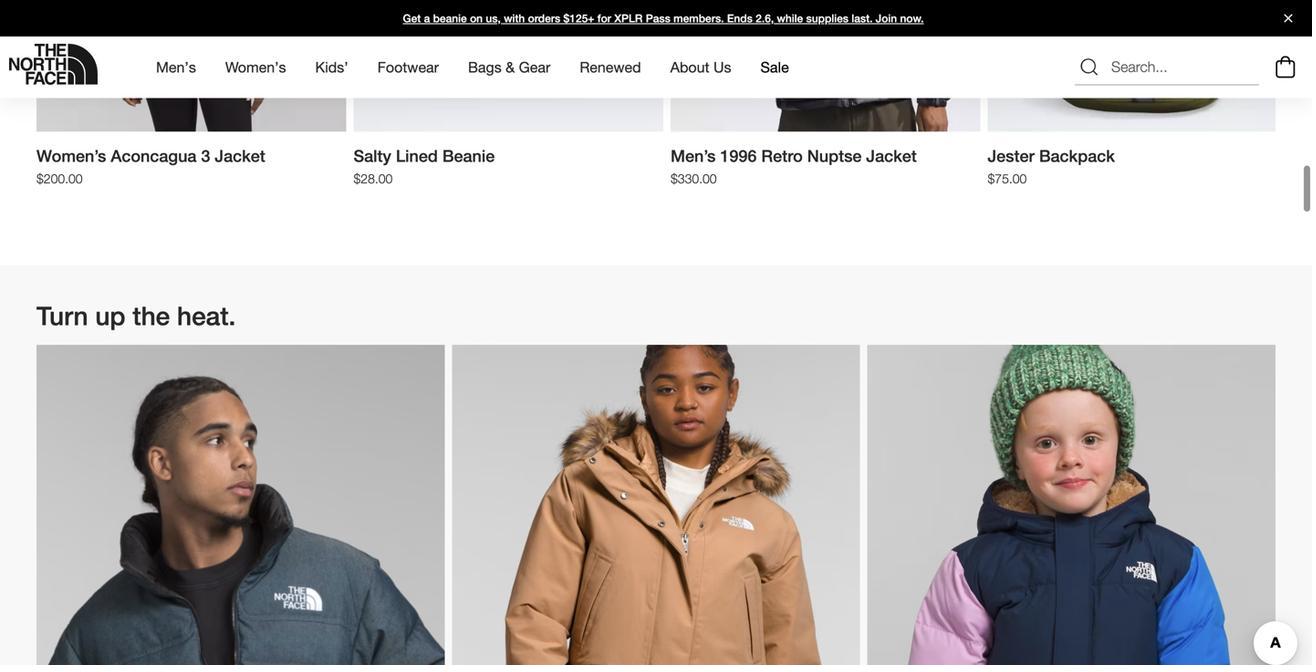 Task type: vqa. For each thing, say whether or not it's contained in the screenshot.


Task type: locate. For each thing, give the bounding box(es) containing it.
footwear link
[[377, 42, 439, 92]]

nuptse
[[807, 146, 862, 165]]

a
[[424, 12, 430, 25]]

xplr
[[614, 12, 643, 25]]

jacket right 3
[[215, 146, 265, 165]]

1 jacket from the left
[[215, 146, 265, 165]]

aconcagua
[[111, 146, 197, 165]]

Search search field
[[1075, 49, 1259, 86]]

close image
[[1277, 14, 1300, 22]]

jacket right the nuptse on the right top
[[866, 146, 917, 165]]

1 horizontal spatial jacket
[[866, 146, 917, 165]]

men's 1996 retro nuptse jacket image
[[671, 0, 980, 133]]

renewed
[[580, 59, 641, 76]]

sale link
[[761, 42, 789, 92]]

men's
[[156, 59, 196, 76]]

on
[[470, 12, 483, 25]]

2.6,
[[756, 12, 774, 25]]

women's aconcagua 3 jacket image
[[36, 0, 346, 133]]

jacket
[[215, 146, 265, 165], [866, 146, 917, 165]]

woman wearing a jacket from the north face image
[[452, 345, 860, 665]]

jester
[[988, 146, 1035, 165]]

now.
[[900, 12, 924, 25]]

2 jacket from the left
[[866, 146, 917, 165]]

salty
[[354, 146, 391, 165]]

$75.00
[[988, 171, 1027, 186]]

beanie
[[442, 146, 495, 165]]

about us link
[[670, 42, 731, 92]]

women's
[[225, 59, 286, 76]]

while
[[777, 12, 803, 25]]

us,
[[486, 12, 501, 25]]

salty lined beanie image
[[354, 0, 663, 133]]

men's
[[671, 146, 716, 165]]

kids' link
[[315, 42, 348, 92]]

jacket inside women's aconcagua 3 jacket $200.00
[[215, 146, 265, 165]]

0 horizontal spatial jacket
[[215, 146, 265, 165]]

sale
[[761, 59, 789, 76]]

backpack
[[1039, 146, 1115, 165]]



Task type: describe. For each thing, give the bounding box(es) containing it.
up
[[95, 301, 125, 331]]

heat.
[[177, 301, 236, 331]]

a man wearing a blue '92 reversible nuptse jacket stands in front of a gray background. image
[[36, 345, 445, 665]]

women's aconcagua 3 jacket $200.00
[[36, 146, 265, 186]]

3
[[201, 146, 210, 165]]

$200.00
[[36, 171, 83, 186]]

jester backpack $75.00
[[988, 146, 1115, 186]]

turn
[[36, 301, 88, 331]]

men's link
[[156, 42, 196, 92]]

pass
[[646, 12, 670, 25]]

about
[[670, 59, 709, 76]]

turn up the heat.
[[36, 301, 236, 331]]

$125+
[[563, 12, 594, 25]]

supplies
[[806, 12, 849, 25]]

members.
[[674, 12, 724, 25]]

renewed link
[[580, 42, 641, 92]]

beanie
[[433, 12, 467, 25]]

the
[[133, 301, 170, 331]]

jacket inside men's 1996 retro nuptse jacket $330.00
[[866, 146, 917, 165]]

bags & gear link
[[468, 42, 551, 92]]

get a beanie on us, with orders $125+ for xplr pass members. ends 2.6, while supplies last. join now.
[[403, 12, 924, 25]]

view cart image
[[1271, 54, 1300, 81]]

1996
[[720, 146, 757, 165]]

$330.00
[[671, 171, 717, 186]]

$28.00
[[354, 171, 393, 186]]

footwear
[[377, 59, 439, 76]]

bags & gear
[[468, 59, 551, 76]]

join
[[876, 12, 897, 25]]

retro
[[761, 146, 803, 165]]

lined
[[396, 146, 438, 165]]

search all image
[[1079, 56, 1100, 78]]

with
[[504, 12, 525, 25]]

get
[[403, 12, 421, 25]]

us
[[714, 59, 731, 76]]

kid wearing a jacket from the north face image
[[867, 345, 1276, 665]]

get a beanie on us, with orders $125+ for xplr pass members. ends 2.6, while supplies last. join now. link
[[0, 0, 1312, 36]]

salty lined beanie $28.00
[[354, 146, 495, 186]]

gear
[[519, 59, 551, 76]]

orders
[[528, 12, 560, 25]]

the north face home page image
[[9, 44, 98, 85]]

ends
[[727, 12, 753, 25]]

women's link
[[225, 42, 286, 92]]

last.
[[852, 12, 873, 25]]

women's
[[36, 146, 106, 165]]

kids'
[[315, 59, 348, 76]]

for
[[597, 12, 611, 25]]

&
[[506, 59, 515, 76]]

about us
[[670, 59, 731, 76]]

men's 1996 retro nuptse jacket $330.00
[[671, 146, 917, 186]]

bags
[[468, 59, 502, 76]]

jester backpack image
[[988, 0, 1298, 133]]



